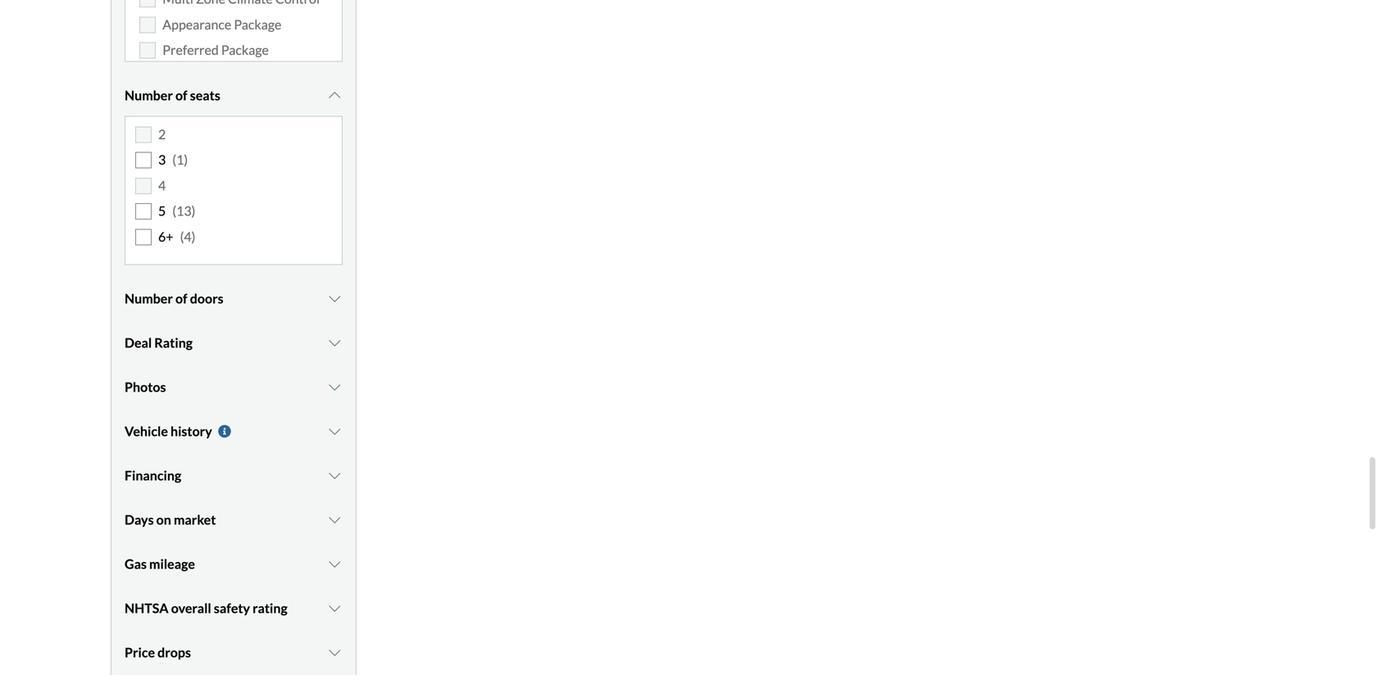 Task type: describe. For each thing, give the bounding box(es) containing it.
(13)
[[172, 203, 195, 219]]

nhtsa overall safety rating button
[[125, 588, 343, 629]]

chevron down image for price drops
[[327, 646, 343, 659]]

financing
[[125, 468, 181, 484]]

safety
[[214, 600, 250, 616]]

mileage
[[149, 556, 195, 572]]

deal
[[125, 335, 152, 351]]

price drops
[[125, 645, 191, 661]]

photos
[[125, 379, 166, 395]]

gas mileage button
[[125, 544, 343, 585]]

price
[[125, 645, 155, 661]]

gas
[[125, 556, 147, 572]]

vehicle
[[125, 423, 168, 439]]

financing button
[[125, 455, 343, 496]]

seats
[[190, 87, 220, 103]]

4
[[158, 177, 166, 193]]

6+
[[158, 229, 173, 245]]

photos button
[[125, 367, 343, 408]]

preferred package
[[162, 42, 269, 58]]

2
[[158, 126, 166, 142]]

number for number of doors
[[125, 291, 173, 307]]

package for preferred package
[[221, 42, 269, 58]]

appearance
[[162, 16, 231, 32]]

chevron down image inside "vehicle history" dropdown button
[[327, 425, 343, 438]]

nhtsa overall safety rating
[[125, 600, 288, 616]]

appearance package
[[162, 16, 281, 32]]

package for appearance package
[[234, 16, 281, 32]]

number of seats
[[125, 87, 220, 103]]

of for seats
[[175, 87, 187, 103]]

market
[[174, 512, 216, 528]]

on
[[156, 512, 171, 528]]

5
[[158, 203, 166, 219]]

deal rating button
[[125, 323, 343, 364]]



Task type: locate. For each thing, give the bounding box(es) containing it.
chevron down image for number of seats
[[327, 89, 343, 102]]

chevron down image for photos
[[327, 381, 343, 394]]

4 chevron down image from the top
[[327, 469, 343, 482]]

chevron down image inside price drops dropdown button
[[327, 646, 343, 659]]

1 vertical spatial package
[[221, 42, 269, 58]]

deal rating
[[125, 335, 193, 351]]

1 chevron down image from the top
[[327, 292, 343, 305]]

of for doors
[[175, 291, 187, 307]]

1 chevron down image from the top
[[327, 89, 343, 102]]

of inside number of seats dropdown button
[[175, 87, 187, 103]]

4 chevron down image from the top
[[327, 646, 343, 659]]

2 chevron down image from the top
[[327, 425, 343, 438]]

nhtsa
[[125, 600, 169, 616]]

2 number from the top
[[125, 291, 173, 307]]

3 chevron down image from the top
[[327, 381, 343, 394]]

number of doors
[[125, 291, 223, 307]]

of left seats
[[175, 87, 187, 103]]

chevron down image
[[327, 89, 343, 102], [327, 425, 343, 438], [327, 558, 343, 571], [327, 646, 343, 659]]

2 of from the top
[[175, 291, 187, 307]]

0 vertical spatial package
[[234, 16, 281, 32]]

vehicle history button
[[125, 411, 343, 452]]

number of doors button
[[125, 278, 343, 319]]

chevron down image inside number of seats dropdown button
[[327, 89, 343, 102]]

chevron down image for gas mileage
[[327, 558, 343, 571]]

chevron down image for financing
[[327, 469, 343, 482]]

rating
[[154, 335, 193, 351]]

4 5 (13)
[[158, 177, 195, 219]]

1 of from the top
[[175, 87, 187, 103]]

package down appearance package
[[221, 42, 269, 58]]

(1)
[[172, 152, 188, 168]]

price drops button
[[125, 632, 343, 673]]

number up 2
[[125, 87, 173, 103]]

6+ (4)
[[158, 229, 195, 245]]

number inside number of doors "dropdown button"
[[125, 291, 173, 307]]

of inside number of doors "dropdown button"
[[175, 291, 187, 307]]

chevron down image inside "financing" dropdown button
[[327, 469, 343, 482]]

5 chevron down image from the top
[[327, 514, 343, 527]]

rating
[[253, 600, 288, 616]]

chevron down image for nhtsa overall safety rating
[[327, 602, 343, 615]]

(4)
[[180, 229, 195, 245]]

of
[[175, 87, 187, 103], [175, 291, 187, 307]]

days on market
[[125, 512, 216, 528]]

number up deal rating
[[125, 291, 173, 307]]

1 vertical spatial of
[[175, 291, 187, 307]]

0 vertical spatial number
[[125, 87, 173, 103]]

chevron down image inside nhtsa overall safety rating dropdown button
[[327, 602, 343, 615]]

overall
[[171, 600, 211, 616]]

6 chevron down image from the top
[[327, 602, 343, 615]]

chevron down image for days on market
[[327, 514, 343, 527]]

preferred
[[162, 42, 219, 58]]

package
[[234, 16, 281, 32], [221, 42, 269, 58]]

chevron down image inside days on market dropdown button
[[327, 514, 343, 527]]

chevron down image for number of doors
[[327, 292, 343, 305]]

chevron down image inside deal rating dropdown button
[[327, 336, 343, 350]]

1 number from the top
[[125, 87, 173, 103]]

3 chevron down image from the top
[[327, 558, 343, 571]]

number for number of seats
[[125, 87, 173, 103]]

2 3 (1)
[[158, 126, 188, 168]]

2 chevron down image from the top
[[327, 336, 343, 350]]

days on market button
[[125, 500, 343, 541]]

info circle image
[[216, 425, 233, 438]]

chevron down image inside gas mileage dropdown button
[[327, 558, 343, 571]]

number of seats button
[[125, 75, 343, 116]]

chevron down image
[[327, 292, 343, 305], [327, 336, 343, 350], [327, 381, 343, 394], [327, 469, 343, 482], [327, 514, 343, 527], [327, 602, 343, 615]]

chevron down image inside photos dropdown button
[[327, 381, 343, 394]]

1 vertical spatial number
[[125, 291, 173, 307]]

drops
[[158, 645, 191, 661]]

of left doors
[[175, 291, 187, 307]]

package up preferred package
[[234, 16, 281, 32]]

gas mileage
[[125, 556, 195, 572]]

doors
[[190, 291, 223, 307]]

3
[[158, 152, 166, 168]]

number inside number of seats dropdown button
[[125, 87, 173, 103]]

0 vertical spatial of
[[175, 87, 187, 103]]

number
[[125, 87, 173, 103], [125, 291, 173, 307]]

chevron down image for deal rating
[[327, 336, 343, 350]]

vehicle history
[[125, 423, 212, 439]]

history
[[170, 423, 212, 439]]

days
[[125, 512, 154, 528]]

chevron down image inside number of doors "dropdown button"
[[327, 292, 343, 305]]



Task type: vqa. For each thing, say whether or not it's contained in the screenshot.
the results.
no



